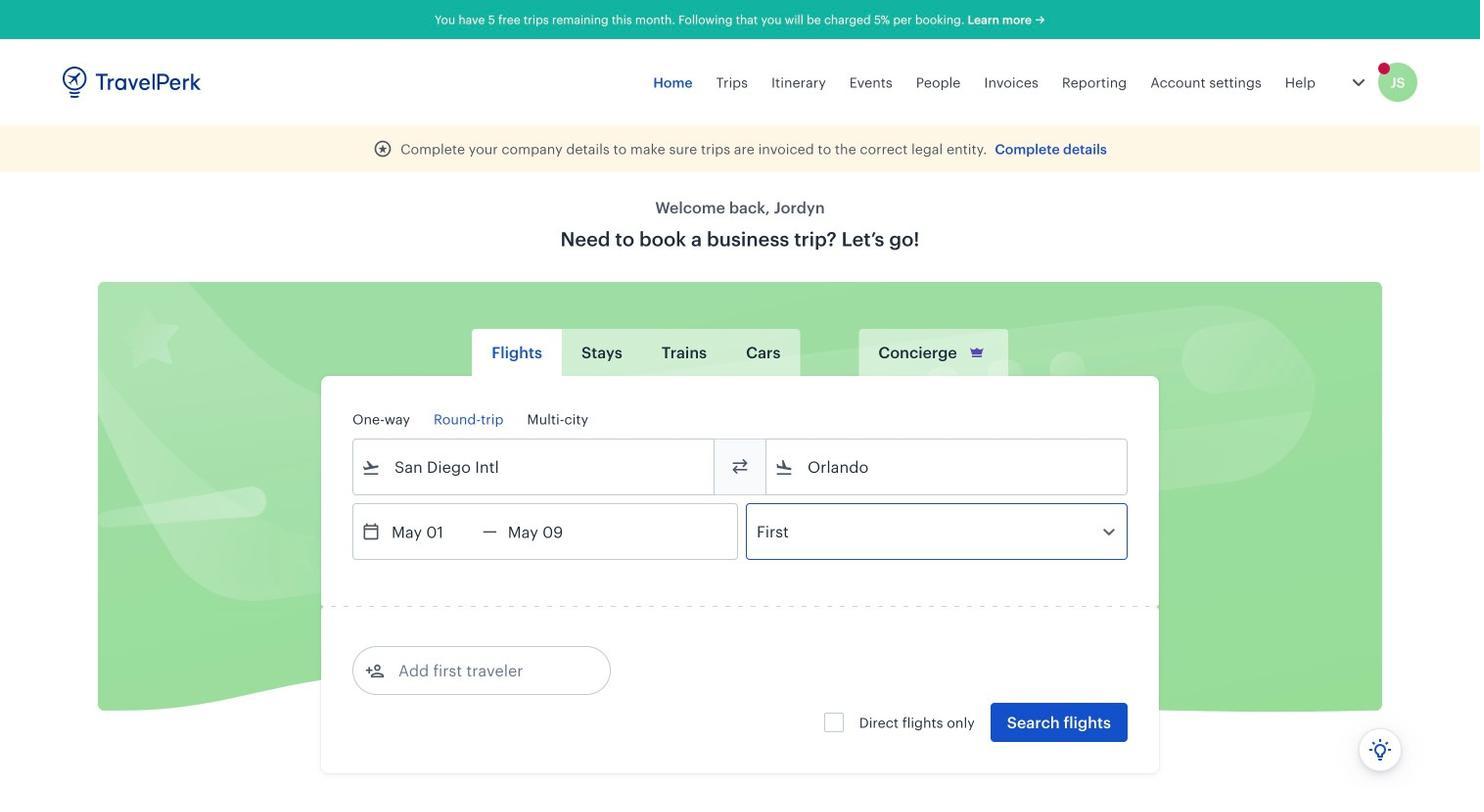 Task type: describe. For each thing, give the bounding box(es) containing it.
From search field
[[381, 452, 689, 483]]

Depart text field
[[381, 504, 483, 559]]



Task type: locate. For each thing, give the bounding box(es) containing it.
To search field
[[794, 452, 1102, 483]]

Return text field
[[497, 504, 599, 559]]

Add first traveler search field
[[385, 655, 589, 687]]



